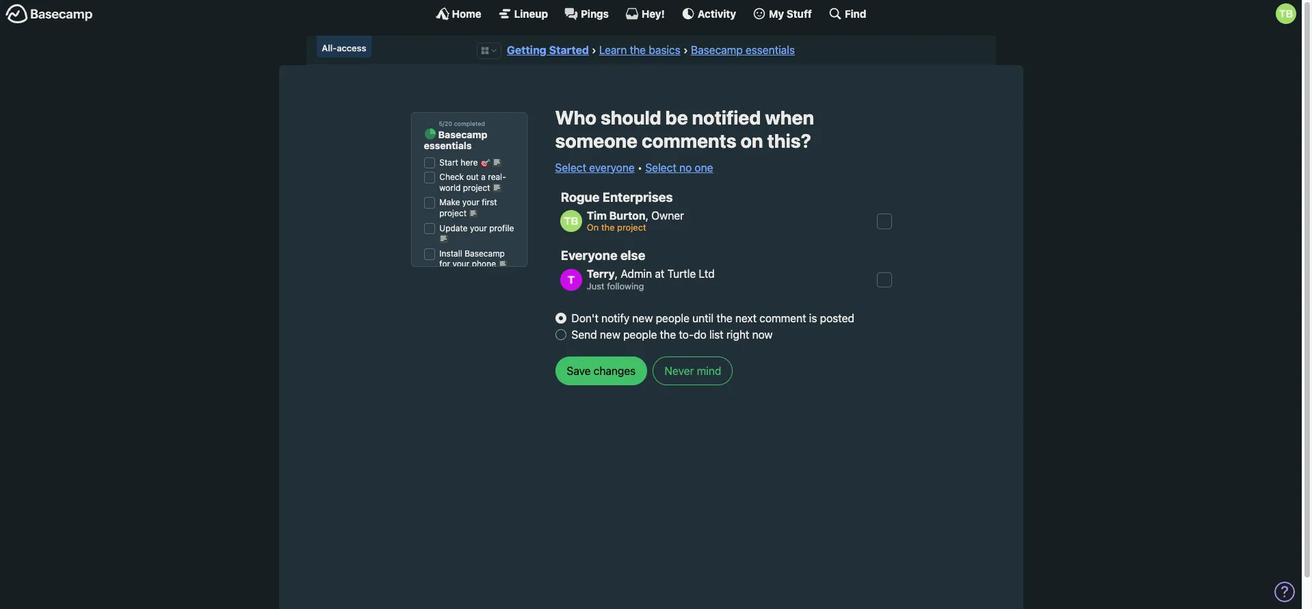Task type: describe. For each thing, give the bounding box(es) containing it.
access
[[337, 42, 366, 53]]

your for make
[[462, 197, 480, 208]]

my stuff
[[769, 7, 812, 20]]

check out a real- world project
[[440, 172, 506, 193]]

terry , admin       at       turtle ltd just following
[[587, 268, 715, 291]]

2 › from the left
[[684, 44, 688, 56]]

comments
[[642, 129, 737, 152]]

out
[[466, 172, 479, 182]]

notified
[[692, 106, 761, 129]]

be
[[666, 106, 688, 129]]

essentials inside breadcrumb element
[[746, 44, 795, 56]]

one
[[695, 161, 713, 174]]

basecamp inside install basecamp for your phone
[[465, 248, 505, 258]]

turtle
[[668, 268, 696, 280]]

should
[[601, 106, 662, 129]]

admin
[[621, 268, 652, 280]]

getting started
[[507, 44, 589, 56]]

posted
[[820, 312, 855, 324]]

1 vertical spatial people
[[623, 329, 657, 341]]

here
[[461, 157, 478, 167]]

tim burton , owner on the project
[[587, 209, 684, 233]]

phone
[[472, 259, 496, 269]]

everyone
[[589, 161, 635, 174]]

comment
[[760, 312, 807, 324]]

owner
[[652, 209, 684, 222]]

never mind link
[[653, 357, 733, 385]]

else
[[621, 248, 646, 263]]

everyone else
[[561, 248, 646, 263]]

burton
[[610, 209, 646, 222]]

main element
[[0, 0, 1302, 27]]

ltd
[[699, 268, 715, 280]]

basecamp inside breadcrumb element
[[691, 44, 743, 56]]

the up list
[[717, 312, 733, 324]]

a
[[481, 172, 486, 182]]

tim burton image
[[1276, 3, 1297, 24]]

all-
[[322, 42, 337, 53]]

real-
[[488, 172, 506, 182]]

just
[[587, 280, 605, 291]]

update your profile
[[440, 223, 514, 233]]

activity link
[[681, 7, 736, 21]]

make your first project
[[440, 197, 497, 218]]

terry
[[587, 268, 615, 280]]

project inside 'make your first project'
[[440, 208, 467, 218]]

install basecamp for your phone
[[440, 248, 505, 269]]

don't
[[572, 312, 599, 324]]

your inside install basecamp for your phone
[[453, 259, 470, 269]]

when
[[765, 106, 814, 129]]

until
[[693, 312, 714, 324]]

rogue enterprises
[[561, 189, 673, 204]]

enterprises
[[603, 189, 673, 204]]

› learn the basics › basecamp essentials
[[592, 44, 795, 56]]

world
[[440, 183, 461, 193]]

update
[[440, 223, 468, 233]]

learn the basics link
[[599, 44, 681, 56]]

at
[[655, 268, 665, 280]]

everyone
[[561, 248, 618, 263]]

send new people the to-do list              right now
[[572, 329, 773, 341]]

on
[[587, 222, 599, 233]]

first
[[482, 197, 497, 208]]

send
[[572, 329, 597, 341]]

list
[[710, 329, 724, 341]]

0 horizontal spatial new
[[600, 329, 621, 341]]

🎯
[[480, 157, 491, 167]]

getting
[[507, 44, 547, 56]]

stuff
[[787, 7, 812, 20]]

who
[[555, 106, 597, 129]]



Task type: locate. For each thing, give the bounding box(es) containing it.
make
[[440, 197, 460, 208]]

your left "first"
[[462, 197, 480, 208]]

•
[[638, 161, 643, 174]]

1 vertical spatial project
[[440, 208, 467, 218]]

someone
[[555, 129, 638, 152]]

1 vertical spatial ,
[[615, 268, 618, 280]]

find button
[[829, 7, 867, 21]]

my stuff button
[[753, 7, 812, 21]]

hey! button
[[625, 7, 665, 21]]

select everyone button
[[555, 159, 635, 176]]

people down notify
[[623, 329, 657, 341]]

terry image
[[560, 269, 582, 291]]

› right basics
[[684, 44, 688, 56]]

next
[[736, 312, 757, 324]]

project
[[463, 183, 490, 193], [440, 208, 467, 218], [617, 222, 646, 233]]

2 select from the left
[[646, 161, 677, 174]]

is
[[809, 312, 817, 324]]

home link
[[436, 7, 482, 21]]

now
[[752, 329, 773, 341]]

,
[[646, 209, 649, 222], [615, 268, 618, 280]]

1 vertical spatial essentials
[[424, 140, 472, 151]]

new right notify
[[633, 312, 653, 324]]

getting started link
[[507, 44, 589, 56]]

your
[[462, 197, 480, 208], [470, 223, 487, 233], [453, 259, 470, 269]]

0 horizontal spatial ›
[[592, 44, 596, 56]]

project inside check out a real- world project
[[463, 183, 490, 193]]

, left owner on the top
[[646, 209, 649, 222]]

0 vertical spatial project
[[463, 183, 490, 193]]

the right learn
[[630, 44, 646, 56]]

1 horizontal spatial ,
[[646, 209, 649, 222]]

on
[[741, 129, 763, 152]]

start here 🎯
[[440, 157, 493, 167]]

0 vertical spatial new
[[633, 312, 653, 324]]

0 vertical spatial ,
[[646, 209, 649, 222]]

started
[[549, 44, 589, 56]]

1 horizontal spatial essentials
[[746, 44, 795, 56]]

project down burton
[[617, 222, 646, 233]]

activity
[[698, 7, 736, 20]]

your for update
[[470, 223, 487, 233]]

all-access
[[322, 42, 366, 53]]

people
[[656, 312, 690, 324], [623, 329, 657, 341]]

0 vertical spatial essentials
[[746, 44, 795, 56]]

this?
[[767, 129, 811, 152]]

select up rogue
[[555, 161, 587, 174]]

the inside the tim burton , owner on the project
[[601, 222, 615, 233]]

do
[[694, 329, 707, 341]]

0 horizontal spatial ,
[[615, 268, 618, 280]]

basecamp essentials link
[[691, 44, 795, 56]]

essentials
[[746, 44, 795, 56], [424, 140, 472, 151]]

, inside the tim burton , owner on the project
[[646, 209, 649, 222]]

mind
[[697, 365, 721, 377]]

None submit
[[555, 357, 648, 385]]

0 horizontal spatial select
[[555, 161, 587, 174]]

the inside breadcrumb element
[[630, 44, 646, 56]]

no
[[680, 161, 692, 174]]

following
[[607, 280, 644, 291]]

install
[[440, 248, 462, 258]]

new down notify
[[600, 329, 621, 341]]

select right • at left
[[646, 161, 677, 174]]

the
[[630, 44, 646, 56], [601, 222, 615, 233], [717, 312, 733, 324], [660, 329, 676, 341]]

project down the make
[[440, 208, 467, 218]]

pings button
[[565, 7, 609, 21]]

pings
[[581, 7, 609, 20]]

hey!
[[642, 7, 665, 20]]

0 vertical spatial your
[[462, 197, 480, 208]]

0 horizontal spatial essentials
[[424, 140, 472, 151]]

1 vertical spatial new
[[600, 329, 621, 341]]

1 vertical spatial basecamp
[[438, 128, 488, 140]]

essentials inside basecamp essentials
[[424, 140, 472, 151]]

basics
[[649, 44, 681, 56]]

check
[[440, 172, 464, 182]]

0 vertical spatial basecamp
[[691, 44, 743, 56]]

your inside 'make your first project'
[[462, 197, 480, 208]]

, inside terry , admin       at       turtle ltd just following
[[615, 268, 618, 280]]

people up send new people the to-do list              right now
[[656, 312, 690, 324]]

basecamp down activity
[[691, 44, 743, 56]]

2 vertical spatial basecamp
[[465, 248, 505, 258]]

select no one button
[[646, 159, 713, 176]]

all-access element
[[316, 36, 372, 58]]

1 vertical spatial your
[[470, 223, 487, 233]]

start
[[440, 157, 458, 167]]

your down 'make your first project'
[[470, 223, 487, 233]]

the right on
[[601, 222, 615, 233]]

the left to-
[[660, 329, 676, 341]]

2 vertical spatial project
[[617, 222, 646, 233]]

0 vertical spatial people
[[656, 312, 690, 324]]

› left learn
[[592, 44, 596, 56]]

basecamp
[[691, 44, 743, 56], [438, 128, 488, 140], [465, 248, 505, 258]]

select
[[555, 161, 587, 174], [646, 161, 677, 174]]

for
[[440, 259, 450, 269]]

switch accounts image
[[5, 3, 93, 25]]

who should be notified when someone comments on this?
[[555, 106, 814, 152]]

essentials up start
[[424, 140, 472, 151]]

1 select from the left
[[555, 161, 587, 174]]

learn
[[599, 44, 627, 56]]

don't notify new people until the next comment is posted
[[572, 312, 855, 324]]

project inside the tim burton , owner on the project
[[617, 222, 646, 233]]

1 horizontal spatial select
[[646, 161, 677, 174]]

essentials down my
[[746, 44, 795, 56]]

rogue
[[561, 189, 600, 204]]

new
[[633, 312, 653, 324], [600, 329, 621, 341]]

my
[[769, 7, 784, 20]]

your down install
[[453, 259, 470, 269]]

breadcrumb element
[[306, 36, 996, 65]]

never
[[665, 365, 694, 377]]

1 horizontal spatial new
[[633, 312, 653, 324]]

›
[[592, 44, 596, 56], [684, 44, 688, 56]]

tim burton image
[[560, 210, 582, 232]]

notify
[[602, 312, 630, 324]]

, up following
[[615, 268, 618, 280]]

basecamp up start here 🎯
[[438, 128, 488, 140]]

to-
[[679, 329, 694, 341]]

basecamp essentials
[[424, 128, 488, 151]]

profile
[[489, 223, 514, 233]]

find
[[845, 7, 867, 20]]

1 › from the left
[[592, 44, 596, 56]]

never mind
[[665, 365, 721, 377]]

select everyone • select no one
[[555, 161, 713, 174]]

home
[[452, 7, 482, 20]]

right
[[727, 329, 750, 341]]

2 vertical spatial your
[[453, 259, 470, 269]]

lineup
[[514, 7, 548, 20]]

1 horizontal spatial ›
[[684, 44, 688, 56]]

basecamp inside basecamp essentials
[[438, 128, 488, 140]]

project down "out"
[[463, 183, 490, 193]]

lineup link
[[498, 7, 548, 21]]

basecamp up phone
[[465, 248, 505, 258]]



Task type: vqa. For each thing, say whether or not it's contained in the screenshot.
time
no



